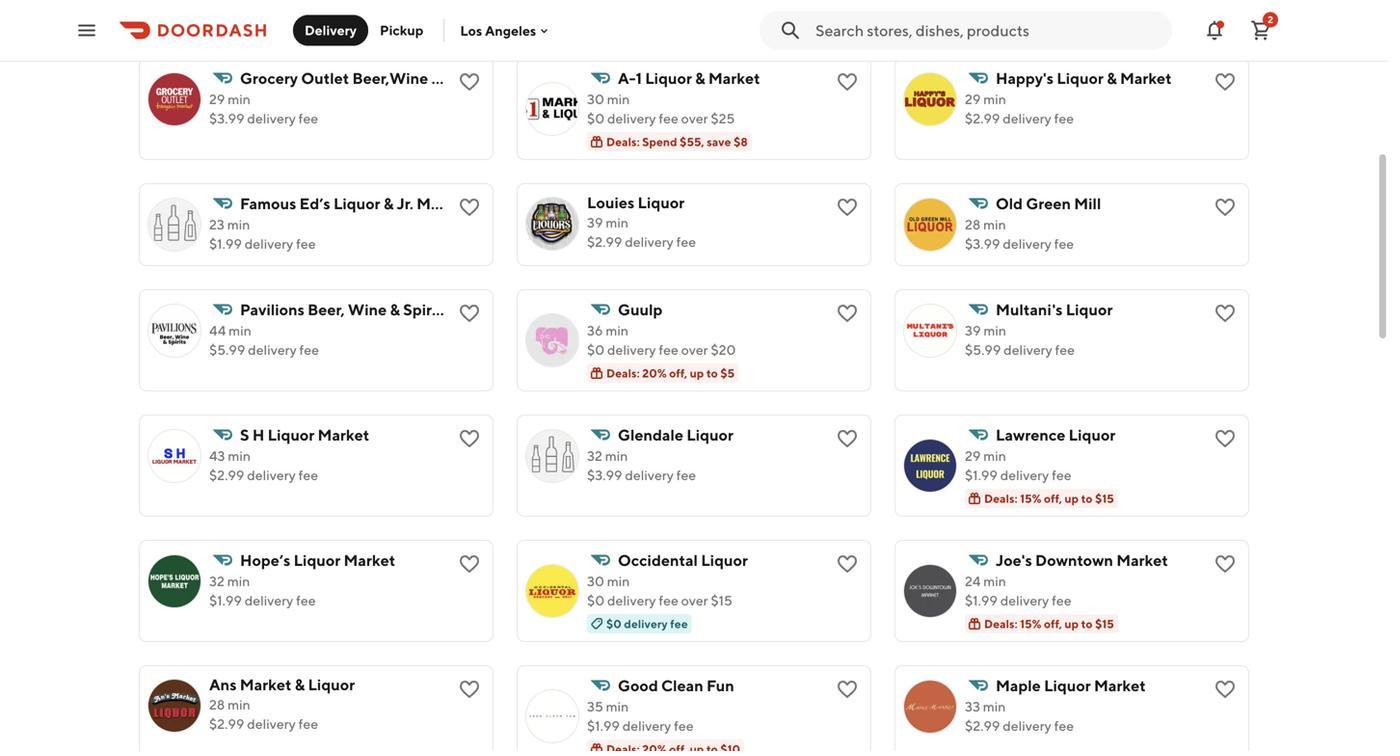 Task type: locate. For each thing, give the bounding box(es) containing it.
to up joe's downtown market
[[1082, 492, 1093, 505]]

1 vertical spatial up
[[1065, 492, 1079, 505]]

ans market & liquor 28 min $2.99 delivery fee
[[209, 675, 355, 732]]

happy's
[[996, 69, 1054, 87]]

32 inside '32 min $3.99 delivery fee'
[[587, 448, 603, 464]]

0 vertical spatial spirits
[[445, 69, 491, 87]]

$1.99 inside 35 min $1.99 delivery fee
[[587, 718, 620, 734]]

save right $35,
[[1084, 10, 1109, 23]]

1 vertical spatial 39
[[965, 323, 981, 338]]

1 vertical spatial to
[[1082, 492, 1093, 505]]

0 vertical spatial $15
[[1095, 492, 1114, 505]]

delivery inside the ans market & liquor 28 min $2.99 delivery fee
[[247, 716, 296, 732]]

29 inside 29 min $1.99 delivery fee
[[965, 448, 981, 464]]

2 deals: 15% off, up to $15 from the top
[[984, 617, 1114, 631]]

spirits for grocery outlet beer,wine & spirits
[[445, 69, 491, 87]]

$1.99 down 'lawrence'
[[965, 467, 998, 483]]

1 vertical spatial $15
[[711, 592, 733, 608]]

delivery
[[247, 110, 296, 126], [607, 110, 656, 126], [1003, 110, 1052, 126], [625, 234, 674, 250], [245, 236, 293, 252], [1003, 236, 1052, 252], [248, 342, 297, 358], [607, 342, 656, 358], [1004, 342, 1053, 358], [247, 467, 296, 483], [625, 467, 674, 483], [1001, 467, 1049, 483], [245, 592, 293, 608], [607, 592, 656, 608], [1001, 592, 1049, 608], [624, 617, 668, 631], [247, 716, 296, 732], [623, 718, 671, 734], [1003, 718, 1052, 734]]

los angeles button
[[460, 22, 552, 38]]

$35,
[[1058, 10, 1082, 23]]

fee for hope's liquor market
[[296, 592, 316, 608]]

1 over from the top
[[681, 110, 708, 126]]

fee for lawrence liquor
[[1052, 467, 1072, 483]]

delivery inside the "28 min $3.99 delivery fee"
[[1003, 236, 1052, 252]]

min inside 35 min $1.99 delivery fee
[[606, 699, 629, 714]]

deals: 15% off, up to $15 for joe's
[[984, 617, 1114, 631]]

fee inside 24 min $1.99 delivery fee
[[1052, 592, 1072, 608]]

30 min $0 delivery fee over $25
[[587, 91, 735, 126]]

$5 down the $20
[[721, 366, 735, 380]]

$3.99 inside 29 min $3.99 delivery fee
[[209, 110, 244, 126]]

28 inside the ans market & liquor 28 min $2.99 delivery fee
[[209, 697, 225, 713]]

15% down 24 min $1.99 delivery fee
[[1020, 617, 1042, 631]]

& right beer,wine
[[432, 69, 442, 87]]

36
[[587, 323, 603, 338]]

$2.99 down 33
[[965, 718, 1000, 734]]

$15 for joe's downtown market
[[1095, 617, 1114, 631]]

fee inside 33 min $2.99 delivery fee
[[1054, 718, 1074, 734]]

over for guulp
[[681, 342, 708, 358]]

2 vertical spatial off,
[[1044, 617, 1062, 631]]

23 min $1.99 delivery fee
[[209, 216, 316, 252]]

0 vertical spatial 39
[[587, 215, 603, 230]]

min down a-
[[607, 91, 630, 107]]

up
[[690, 366, 704, 380], [1065, 492, 1079, 505], [1065, 617, 1079, 631]]

$5
[[1111, 10, 1126, 23], [721, 366, 735, 380]]

2 15% from the top
[[1020, 617, 1042, 631]]

deals: spend $55, save $8
[[606, 135, 748, 148]]

min inside the "28 min $3.99 delivery fee"
[[984, 216, 1006, 232]]

ans
[[209, 675, 237, 694]]

delivery for maple liquor market
[[1003, 718, 1052, 734]]

$1.99 inside '32 min $1.99 delivery fee'
[[209, 592, 242, 608]]

min right 36
[[606, 323, 629, 338]]

delivery inside '32 min $1.99 delivery fee'
[[245, 592, 293, 608]]

0 vertical spatial to
[[707, 366, 718, 380]]

1 horizontal spatial spend
[[1020, 10, 1055, 23]]

0 vertical spatial save
[[1084, 10, 1109, 23]]

deals: 15% off, up to $15 down 29 min $1.99 delivery fee
[[984, 492, 1114, 505]]

$15 down occidental liquor
[[711, 592, 733, 608]]

clean
[[661, 676, 704, 695]]

min down old
[[984, 216, 1006, 232]]

delivery inside 44 min $5.99 delivery fee
[[248, 342, 297, 358]]

min down ans
[[228, 697, 250, 713]]

min inside 24 min $1.99 delivery fee
[[984, 573, 1007, 589]]

1 vertical spatial 15%
[[1020, 617, 1042, 631]]

over left the $20
[[681, 342, 708, 358]]

fee inside 29 min $3.99 delivery fee
[[299, 110, 318, 126]]

0 vertical spatial 32
[[587, 448, 603, 464]]

2 over from the top
[[681, 342, 708, 358]]

deals: down 24 min $1.99 delivery fee
[[984, 617, 1018, 631]]

3 over from the top
[[681, 592, 708, 608]]

louies liquor 39 min $2.99 delivery fee
[[587, 193, 696, 250]]

fee inside 44 min $5.99 delivery fee
[[299, 342, 319, 358]]

$1.99 for good clean fun
[[587, 718, 620, 734]]

h
[[252, 426, 265, 444]]

save for $55,
[[707, 135, 731, 148]]

spend left $55,
[[642, 135, 677, 148]]

$2.99 down louies
[[587, 234, 622, 250]]

30
[[587, 91, 604, 107], [587, 573, 604, 589]]

beer,wine
[[352, 69, 428, 87]]

39 min $5.99 delivery fee
[[965, 323, 1075, 358]]

32 inside '32 min $1.99 delivery fee'
[[209, 573, 225, 589]]

deals:
[[984, 10, 1018, 23], [606, 135, 640, 148], [606, 366, 640, 380], [984, 492, 1018, 505], [984, 617, 1018, 631]]

fee inside 23 min $1.99 delivery fee
[[296, 236, 316, 252]]

fee for joe's downtown market
[[1052, 592, 1072, 608]]

1 horizontal spatial 32
[[587, 448, 603, 464]]

1 vertical spatial save
[[707, 135, 731, 148]]

off, for lawrence liquor
[[1044, 492, 1062, 505]]

0 vertical spatial deals: 15% off, up to $15
[[984, 492, 1114, 505]]

delivery for multani's liquor
[[1004, 342, 1053, 358]]

$2.99 for happy's liquor & market
[[965, 110, 1000, 126]]

33 min $2.99 delivery fee
[[965, 699, 1074, 734]]

$2.99 down ans
[[209, 716, 244, 732]]

0 vertical spatial over
[[681, 110, 708, 126]]

to down the $20
[[707, 366, 718, 380]]

delivery inside 30 min $0 delivery fee over $15
[[607, 592, 656, 608]]

& for pavilions beer, wine & spirits
[[390, 300, 400, 319]]

min inside 29 min $1.99 delivery fee
[[984, 448, 1007, 464]]

delivery inside 35 min $1.99 delivery fee
[[623, 718, 671, 734]]

$3.99 for old green mill
[[965, 236, 1000, 252]]

fee inside the "28 min $3.99 delivery fee"
[[1055, 236, 1074, 252]]

min inside 39 min $5.99 delivery fee
[[984, 323, 1007, 338]]

spend
[[1020, 10, 1055, 23], [642, 135, 677, 148]]

&
[[432, 69, 442, 87], [695, 69, 705, 87], [1107, 69, 1117, 87], [384, 194, 394, 213], [390, 300, 400, 319], [295, 675, 305, 694]]

0 horizontal spatial $3.99
[[209, 110, 244, 126]]

min inside 43 min $2.99 delivery fee
[[228, 448, 251, 464]]

delivery for s h liquor market
[[247, 467, 296, 483]]

spirits right the wine
[[403, 300, 450, 319]]

$1.99 inside 29 min $1.99 delivery fee
[[965, 467, 998, 483]]

spirits for pavilions beer, wine & spirits
[[403, 300, 450, 319]]

spirits down los at the left top of page
[[445, 69, 491, 87]]

min inside 44 min $5.99 delivery fee
[[229, 323, 251, 338]]

off, for guulp
[[669, 366, 688, 380]]

min for pavilions beer, wine & spirits
[[229, 323, 251, 338]]

$2.99 inside the ans market & liquor 28 min $2.99 delivery fee
[[209, 716, 244, 732]]

$2.99 inside 43 min $2.99 delivery fee
[[209, 467, 244, 483]]

to for lawrence liquor
[[1082, 492, 1093, 505]]

maple liquor market
[[996, 676, 1146, 695]]

fee inside '32 min $3.99 delivery fee'
[[677, 467, 696, 483]]

min down 'hope's'
[[227, 573, 250, 589]]

29 inside 29 min $3.99 delivery fee
[[209, 91, 225, 107]]

hope's
[[240, 551, 291, 569]]

1 vertical spatial spend
[[642, 135, 677, 148]]

delivery inside 33 min $2.99 delivery fee
[[1003, 718, 1052, 734]]

grocery
[[240, 69, 298, 87]]

30 inside 30 min $0 delivery fee over $15
[[587, 573, 604, 589]]

over up $55,
[[681, 110, 708, 126]]

$2.99 inside louies liquor 39 min $2.99 delivery fee
[[587, 234, 622, 250]]

2 vertical spatial up
[[1065, 617, 1079, 631]]

fee inside '32 min $1.99 delivery fee'
[[296, 592, 316, 608]]

to for guulp
[[707, 366, 718, 380]]

fee inside 35 min $1.99 delivery fee
[[674, 718, 694, 734]]

$2.99
[[965, 110, 1000, 126], [587, 234, 622, 250], [209, 467, 244, 483], [209, 716, 244, 732], [965, 718, 1000, 734]]

$5.99 down the multani's
[[965, 342, 1001, 358]]

up right 20%
[[690, 366, 704, 380]]

fee for famous ed's liquor & jr. market
[[296, 236, 316, 252]]

1 vertical spatial $5
[[721, 366, 735, 380]]

fee inside 30 min $0 delivery fee over $15
[[659, 592, 679, 608]]

spend for $35,
[[1020, 10, 1055, 23]]

0 horizontal spatial spend
[[642, 135, 677, 148]]

$1.99 down 'hope's'
[[209, 592, 242, 608]]

fee for pavilions beer, wine & spirits
[[299, 342, 319, 358]]

$3.99 down grocery
[[209, 110, 244, 126]]

min for occidental liquor
[[607, 573, 630, 589]]

min right 35
[[606, 699, 629, 714]]

delivery for joe's downtown market
[[1001, 592, 1049, 608]]

fee inside 30 min $0 delivery fee over $25
[[659, 110, 679, 126]]

1 vertical spatial off,
[[1044, 492, 1062, 505]]

$55,
[[680, 135, 705, 148]]

delivery inside 29 min $1.99 delivery fee
[[1001, 467, 1049, 483]]

delivery inside 29 min $3.99 delivery fee
[[247, 110, 296, 126]]

1 $5.99 from the left
[[209, 342, 245, 358]]

$0 delivery fee
[[606, 617, 688, 631]]

deals: for lawrence liquor
[[984, 492, 1018, 505]]

36 min $0 delivery fee over $20
[[587, 323, 736, 358]]

up up downtown
[[1065, 492, 1079, 505]]

1
[[636, 69, 642, 87]]

s
[[240, 426, 249, 444]]

30 inside 30 min $0 delivery fee over $25
[[587, 91, 604, 107]]

deals: 15% off, up to $15 for lawrence
[[984, 492, 1114, 505]]

min inside 29 min $2.99 delivery fee
[[984, 91, 1007, 107]]

$0 for a-1 liquor & market
[[587, 110, 605, 126]]

33
[[965, 699, 981, 714]]

min inside 33 min $2.99 delivery fee
[[983, 699, 1006, 714]]

$2.99 inside 29 min $2.99 delivery fee
[[965, 110, 1000, 126]]

min down louies
[[606, 215, 629, 230]]

over inside 30 min $0 delivery fee over $15
[[681, 592, 708, 608]]

hope's liquor market
[[240, 551, 396, 569]]

1 horizontal spatial 39
[[965, 323, 981, 338]]

$20
[[711, 342, 736, 358]]

$3.99
[[209, 110, 244, 126], [965, 236, 1000, 252], [587, 467, 622, 483]]

liquor inside the ans market & liquor 28 min $2.99 delivery fee
[[308, 675, 355, 694]]

over down occidental liquor
[[681, 592, 708, 608]]

delivery inside 29 min $2.99 delivery fee
[[1003, 110, 1052, 126]]

deals: 20% off, up to $5
[[606, 366, 735, 380]]

1 vertical spatial deals: 15% off, up to $15
[[984, 617, 1114, 631]]

fee for old green mill
[[1055, 236, 1074, 252]]

delivery inside louies liquor 39 min $2.99 delivery fee
[[625, 234, 674, 250]]

$1.99 down 23
[[209, 236, 242, 252]]

$1.99 inside 23 min $1.99 delivery fee
[[209, 236, 242, 252]]

$2.99 down 43
[[209, 467, 244, 483]]

click to add this store to your saved list image for guulp
[[836, 302, 859, 325]]

deals: for guulp
[[606, 366, 640, 380]]

$15
[[1095, 492, 1114, 505], [711, 592, 733, 608], [1095, 617, 1114, 631]]

off, down 29 min $1.99 delivery fee
[[1044, 492, 1062, 505]]

click to add this store to your saved list image
[[458, 70, 481, 94], [836, 70, 859, 94], [458, 196, 481, 219], [836, 196, 859, 219], [1214, 196, 1237, 219], [836, 302, 859, 325], [458, 427, 481, 450], [458, 552, 481, 576], [1214, 552, 1237, 576], [836, 678, 859, 701]]

$15 up joe's downtown market
[[1095, 492, 1114, 505]]

green
[[1026, 194, 1071, 213]]

off, down 24 min $1.99 delivery fee
[[1044, 617, 1062, 631]]

1 vertical spatial 30
[[587, 573, 604, 589]]

min for glendale liquor
[[605, 448, 628, 464]]

0 vertical spatial $5
[[1111, 10, 1126, 23]]

44 min $5.99 delivery fee
[[209, 323, 319, 358]]

min for maple liquor market
[[983, 699, 1006, 714]]

$2.99 inside 33 min $2.99 delivery fee
[[965, 718, 1000, 734]]

min for grocery outlet beer,wine & spirits
[[228, 91, 251, 107]]

2 30 from the top
[[587, 573, 604, 589]]

min inside 23 min $1.99 delivery fee
[[227, 216, 250, 232]]

fee inside 39 min $5.99 delivery fee
[[1055, 342, 1075, 358]]

0 horizontal spatial 28
[[209, 697, 225, 713]]

delivery inside 36 min $0 delivery fee over $20
[[607, 342, 656, 358]]

min down s
[[228, 448, 251, 464]]

0 horizontal spatial $5.99
[[209, 342, 245, 358]]

old
[[996, 194, 1023, 213]]

fee inside 43 min $2.99 delivery fee
[[299, 467, 318, 483]]

0 vertical spatial spend
[[1020, 10, 1055, 23]]

& left jr.
[[384, 194, 394, 213]]

$5.99 inside 44 min $5.99 delivery fee
[[209, 342, 245, 358]]

delivery inside 30 min $0 delivery fee over $25
[[607, 110, 656, 126]]

$5.99 down 44
[[209, 342, 245, 358]]

delivery for grocery outlet beer,wine & spirits
[[247, 110, 296, 126]]

a-
[[618, 69, 636, 87]]

fee for glendale liquor
[[677, 467, 696, 483]]

2 horizontal spatial $3.99
[[965, 236, 1000, 252]]

multani's liquor
[[996, 300, 1113, 319]]

click to add this store to your saved list image
[[1214, 70, 1237, 94], [458, 302, 481, 325], [1214, 302, 1237, 325], [836, 427, 859, 450], [1214, 427, 1237, 450], [836, 552, 859, 576], [458, 678, 481, 701], [1214, 678, 1237, 701]]

pickup
[[380, 22, 424, 38]]

0 vertical spatial 15%
[[1020, 492, 1042, 505]]

15% for joe's
[[1020, 617, 1042, 631]]

min down grocery
[[228, 91, 251, 107]]

1 vertical spatial spirits
[[403, 300, 450, 319]]

& for grocery outlet beer,wine & spirits
[[432, 69, 442, 87]]

1 horizontal spatial $5
[[1111, 10, 1126, 23]]

0 vertical spatial up
[[690, 366, 704, 380]]

1 horizontal spatial $5.99
[[965, 342, 1001, 358]]

min right 33
[[983, 699, 1006, 714]]

min right 44
[[229, 323, 251, 338]]

$0 inside 30 min $0 delivery fee over $15
[[587, 592, 605, 608]]

off, right 20%
[[669, 366, 688, 380]]

1 horizontal spatial save
[[1084, 10, 1109, 23]]

deals: 15% off, up to $15
[[984, 492, 1114, 505], [984, 617, 1114, 631]]

click to add this store to your saved list image for hope's liquor market
[[458, 552, 481, 576]]

save left $8
[[707, 135, 731, 148]]

0 vertical spatial $3.99
[[209, 110, 244, 126]]

to for joe's downtown market
[[1082, 617, 1093, 631]]

& for famous ed's liquor & jr. market
[[384, 194, 394, 213]]

0 horizontal spatial 32
[[209, 573, 225, 589]]

to
[[707, 366, 718, 380], [1082, 492, 1093, 505], [1082, 617, 1093, 631]]

1 15% from the top
[[1020, 492, 1042, 505]]

delivery inside 39 min $5.99 delivery fee
[[1004, 342, 1053, 358]]

$1.99 for lawrence liquor
[[965, 467, 998, 483]]

louies
[[587, 193, 635, 212]]

& right ans
[[295, 675, 305, 694]]

1 vertical spatial $3.99
[[965, 236, 1000, 252]]

1 deals: 15% off, up to $15 from the top
[[984, 492, 1114, 505]]

$3.99 inside '32 min $3.99 delivery fee'
[[587, 467, 622, 483]]

fee for happy's liquor & market
[[1054, 110, 1074, 126]]

fee inside 29 min $2.99 delivery fee
[[1054, 110, 1074, 126]]

min inside 30 min $0 delivery fee over $15
[[607, 573, 630, 589]]

deals: 15% off, up to $15 down 24 min $1.99 delivery fee
[[984, 617, 1114, 631]]

2 $5.99 from the left
[[965, 342, 1001, 358]]

0 vertical spatial 30
[[587, 91, 604, 107]]

pavilions beer, wine & spirits
[[240, 300, 450, 319]]

min inside 29 min $3.99 delivery fee
[[228, 91, 251, 107]]

click to add this store to your saved list image for pavilions beer, wine & spirits
[[458, 302, 481, 325]]

1 horizontal spatial 28
[[965, 216, 981, 232]]

Store search: begin typing to search for stores available on DoorDash text field
[[816, 20, 1161, 41]]

$8
[[734, 135, 748, 148]]

min down happy's
[[984, 91, 1007, 107]]

delivery
[[305, 22, 357, 38]]

28
[[965, 216, 981, 232], [209, 697, 225, 713]]

2 vertical spatial to
[[1082, 617, 1093, 631]]

29 inside 29 min $2.99 delivery fee
[[965, 91, 981, 107]]

min inside 36 min $0 delivery fee over $20
[[606, 323, 629, 338]]

min for good clean fun
[[606, 699, 629, 714]]

$25
[[711, 110, 735, 126]]

delivery inside '32 min $3.99 delivery fee'
[[625, 467, 674, 483]]

32
[[587, 448, 603, 464], [209, 573, 225, 589]]

24 min $1.99 delivery fee
[[965, 573, 1072, 608]]

& up 30 min $0 delivery fee over $25
[[695, 69, 705, 87]]

min inside '32 min $3.99 delivery fee'
[[605, 448, 628, 464]]

& inside the ans market & liquor 28 min $2.99 delivery fee
[[295, 675, 305, 694]]

pickup button
[[368, 15, 435, 46]]

over
[[681, 110, 708, 126], [681, 342, 708, 358], [681, 592, 708, 608]]

$3.99 down old
[[965, 236, 1000, 252]]

39 inside 39 min $5.99 delivery fee
[[965, 323, 981, 338]]

29
[[209, 91, 225, 107], [965, 91, 981, 107], [965, 448, 981, 464]]

click to add this store to your saved list image for grocery outlet beer,wine & spirits
[[458, 70, 481, 94]]

spend left $35,
[[1020, 10, 1055, 23]]

over inside 36 min $0 delivery fee over $20
[[681, 342, 708, 358]]

min down 'lawrence'
[[984, 448, 1007, 464]]

min down glendale
[[605, 448, 628, 464]]

famous ed's liquor & jr. market
[[240, 194, 468, 213]]

click to add this store to your saved list image for occidental liquor
[[836, 552, 859, 576]]

0 vertical spatial off,
[[669, 366, 688, 380]]

liquor
[[645, 69, 692, 87], [1057, 69, 1104, 87], [638, 193, 685, 212], [334, 194, 380, 213], [1066, 300, 1113, 319], [268, 426, 315, 444], [687, 426, 734, 444], [1069, 426, 1116, 444], [294, 551, 341, 569], [701, 551, 748, 569], [308, 675, 355, 694], [1044, 676, 1091, 695]]

$0 inside 30 min $0 delivery fee over $25
[[587, 110, 605, 126]]

15%
[[1020, 492, 1042, 505], [1020, 617, 1042, 631]]

$1.99 inside 24 min $1.99 delivery fee
[[965, 592, 998, 608]]

2 vertical spatial over
[[681, 592, 708, 608]]

$3.99 down glendale
[[587, 467, 622, 483]]

delivery inside 23 min $1.99 delivery fee
[[245, 236, 293, 252]]

$1.99 down 35
[[587, 718, 620, 734]]

0 horizontal spatial 39
[[587, 215, 603, 230]]

up up maple liquor market
[[1065, 617, 1079, 631]]

click to add this store to your saved list image for multani's liquor
[[1214, 302, 1237, 325]]

1 vertical spatial 28
[[209, 697, 225, 713]]

$5.99
[[209, 342, 245, 358], [965, 342, 1001, 358]]

1 vertical spatial 32
[[209, 573, 225, 589]]

ed's
[[300, 194, 330, 213]]

open menu image
[[75, 19, 98, 42]]

& right the wine
[[390, 300, 400, 319]]

$3.99 inside the "28 min $3.99 delivery fee"
[[965, 236, 1000, 252]]

deals: down 30 min $0 delivery fee over $25
[[606, 135, 640, 148]]

min down occidental
[[607, 573, 630, 589]]

click to add this store to your saved list image for a-1 liquor & market
[[836, 70, 859, 94]]

& for a-1 liquor & market
[[695, 69, 705, 87]]

delivery inside 24 min $1.99 delivery fee
[[1001, 592, 1049, 608]]

fee
[[299, 110, 318, 126], [659, 110, 679, 126], [1054, 110, 1074, 126], [676, 234, 696, 250], [296, 236, 316, 252], [1055, 236, 1074, 252], [299, 342, 319, 358], [659, 342, 679, 358], [1055, 342, 1075, 358], [299, 467, 318, 483], [677, 467, 696, 483], [1052, 467, 1072, 483], [296, 592, 316, 608], [659, 592, 679, 608], [1052, 592, 1072, 608], [670, 617, 688, 631], [299, 716, 318, 732], [674, 718, 694, 734], [1054, 718, 1074, 734]]

$5 right $35,
[[1111, 10, 1126, 23]]

mill
[[1074, 194, 1101, 213]]

deals: left 20%
[[606, 366, 640, 380]]

fee inside 29 min $1.99 delivery fee
[[1052, 467, 1072, 483]]

15% down 29 min $1.99 delivery fee
[[1020, 492, 1042, 505]]

deals: down 29 min $1.99 delivery fee
[[984, 492, 1018, 505]]

min right 23
[[227, 216, 250, 232]]

occidental liquor
[[618, 551, 748, 569]]

over inside 30 min $0 delivery fee over $25
[[681, 110, 708, 126]]

market
[[709, 69, 760, 87], [1120, 69, 1172, 87], [417, 194, 468, 213], [318, 426, 370, 444], [344, 551, 396, 569], [1117, 551, 1168, 569], [240, 675, 292, 694], [1094, 676, 1146, 695]]

2 vertical spatial $3.99
[[587, 467, 622, 483]]

min down the multani's
[[984, 323, 1007, 338]]

market inside the ans market & liquor 28 min $2.99 delivery fee
[[240, 675, 292, 694]]

delivery for hope's liquor market
[[245, 592, 293, 608]]

$5.99 inside 39 min $5.99 delivery fee
[[965, 342, 1001, 358]]

$1.99 down 24
[[965, 592, 998, 608]]

0 horizontal spatial save
[[707, 135, 731, 148]]

1 vertical spatial over
[[681, 342, 708, 358]]

min right 24
[[984, 573, 1007, 589]]

0 horizontal spatial $5
[[721, 366, 735, 380]]

delivery for pavilions beer, wine & spirits
[[248, 342, 297, 358]]

$0 inside 36 min $0 delivery fee over $20
[[587, 342, 605, 358]]

43 min $2.99 delivery fee
[[209, 448, 318, 483]]

delivery inside 43 min $2.99 delivery fee
[[247, 467, 296, 483]]

fee for s h liquor market
[[299, 467, 318, 483]]

over for occidental liquor
[[681, 592, 708, 608]]

save for $35,
[[1084, 10, 1109, 23]]

to up maple liquor market
[[1082, 617, 1093, 631]]

32 min $1.99 delivery fee
[[209, 573, 316, 608]]

joe's downtown market
[[996, 551, 1168, 569]]

click to add this store to your saved list image for famous ed's liquor & jr. market
[[458, 196, 481, 219]]

$2.99 down happy's
[[965, 110, 1000, 126]]

2 vertical spatial $15
[[1095, 617, 1114, 631]]

min inside '32 min $1.99 delivery fee'
[[227, 573, 250, 589]]

fee inside 36 min $0 delivery fee over $20
[[659, 342, 679, 358]]

min inside 30 min $0 delivery fee over $25
[[607, 91, 630, 107]]

1 30 from the top
[[587, 91, 604, 107]]

0 vertical spatial 28
[[965, 216, 981, 232]]

delivery for good clean fun
[[623, 718, 671, 734]]

lawrence liquor
[[996, 426, 1116, 444]]

multani's
[[996, 300, 1063, 319]]

20%
[[642, 366, 667, 380]]

$15 down joe's downtown market
[[1095, 617, 1114, 631]]

famous
[[240, 194, 296, 213]]

click to add this store to your saved list image for joe's downtown market
[[1214, 552, 1237, 576]]

1 horizontal spatial $3.99
[[587, 467, 622, 483]]



Task type: vqa. For each thing, say whether or not it's contained in the screenshot.
28 within 28 min $3.99 delivery fee
yes



Task type: describe. For each thing, give the bounding box(es) containing it.
$5.99 for pavilions beer, wine & spirits
[[209, 342, 245, 358]]

min inside the ans market & liquor 28 min $2.99 delivery fee
[[228, 697, 250, 713]]

delivery for guulp
[[607, 342, 656, 358]]

32 for glendale liquor
[[587, 448, 603, 464]]

$2.99 for maple liquor market
[[965, 718, 1000, 734]]

deals: spend $35, save $5
[[984, 10, 1126, 23]]

los angeles
[[460, 22, 536, 38]]

$1.99 for joe's downtown market
[[965, 592, 998, 608]]

min for hope's liquor market
[[227, 573, 250, 589]]

min for guulp
[[606, 323, 629, 338]]

$3.99 for glendale liquor
[[587, 467, 622, 483]]

30 min $0 delivery fee over $15
[[587, 573, 733, 608]]

delivery for old green mill
[[1003, 236, 1052, 252]]

pavilions
[[240, 300, 305, 319]]

32 for hope's liquor market
[[209, 573, 225, 589]]

$1.99 for famous ed's liquor & jr. market
[[209, 236, 242, 252]]

deals: for a-1 liquor & market
[[606, 135, 640, 148]]

good clean fun
[[618, 676, 735, 695]]

29 for lawrence liquor
[[965, 448, 981, 464]]

fee for occidental liquor
[[659, 592, 679, 608]]

good
[[618, 676, 658, 695]]

$1.99 for hope's liquor market
[[209, 592, 242, 608]]

wine
[[348, 300, 387, 319]]

outlet
[[301, 69, 349, 87]]

$15 inside 30 min $0 delivery fee over $15
[[711, 592, 733, 608]]

min for famous ed's liquor & jr. market
[[227, 216, 250, 232]]

min for joe's downtown market
[[984, 573, 1007, 589]]

old green mill
[[996, 194, 1101, 213]]

2 button
[[1242, 11, 1280, 50]]

angeles
[[485, 22, 536, 38]]

liquor inside louies liquor 39 min $2.99 delivery fee
[[638, 193, 685, 212]]

delivery for famous ed's liquor & jr. market
[[245, 236, 293, 252]]

& down deals: spend $35, save $5
[[1107, 69, 1117, 87]]

$0 for occidental liquor
[[587, 592, 605, 608]]

30 for occidental liquor
[[587, 573, 604, 589]]

min inside louies liquor 39 min $2.99 delivery fee
[[606, 215, 629, 230]]

click to add this store to your saved list image for glendale liquor
[[836, 427, 859, 450]]

delivery for glendale liquor
[[625, 467, 674, 483]]

lawrence
[[996, 426, 1066, 444]]

$5.99 for multani's liquor
[[965, 342, 1001, 358]]

24
[[965, 573, 981, 589]]

click to add this store to your saved list image for good clean fun
[[836, 678, 859, 701]]

jr.
[[397, 194, 413, 213]]

click to add this store to your saved list image for maple liquor market
[[1214, 678, 1237, 701]]

min for lawrence liquor
[[984, 448, 1007, 464]]

deals: up happy's
[[984, 10, 1018, 23]]

click to add this store to your saved list image for old green mill
[[1214, 196, 1237, 219]]

glendale liquor
[[618, 426, 734, 444]]

35 min $1.99 delivery fee
[[587, 699, 694, 734]]

29 min $1.99 delivery fee
[[965, 448, 1072, 483]]

28 min $3.99 delivery fee
[[965, 216, 1074, 252]]

joe's
[[996, 551, 1032, 569]]

44
[[209, 323, 226, 338]]

over for a-1 liquor & market
[[681, 110, 708, 126]]

notification bell image
[[1203, 19, 1226, 42]]

happy's liquor & market
[[996, 69, 1172, 87]]

$15 for lawrence liquor
[[1095, 492, 1114, 505]]

delivery for happy's liquor & market
[[1003, 110, 1052, 126]]

a-1 liquor & market
[[618, 69, 760, 87]]

43
[[209, 448, 225, 464]]

fee for a-1 liquor & market
[[659, 110, 679, 126]]

guulp
[[618, 300, 663, 319]]

click to add this store to your saved list image for happy's liquor & market
[[1214, 70, 1237, 94]]

32 min $3.99 delivery fee
[[587, 448, 696, 483]]

fun
[[707, 676, 735, 695]]

15% for lawrence
[[1020, 492, 1042, 505]]

1 items, open order cart image
[[1250, 19, 1273, 42]]

29 for grocery outlet beer,wine & spirits
[[209, 91, 225, 107]]

beer,
[[308, 300, 345, 319]]

29 for happy's liquor & market
[[965, 91, 981, 107]]

min for old green mill
[[984, 216, 1006, 232]]

2
[[1268, 14, 1274, 25]]

$3.99 for grocery outlet beer,wine & spirits
[[209, 110, 244, 126]]

35
[[587, 699, 603, 714]]

grocery outlet beer,wine & spirits
[[240, 69, 491, 87]]

maple
[[996, 676, 1041, 695]]

fee for multani's liquor
[[1055, 342, 1075, 358]]

spend for $55,
[[642, 135, 677, 148]]

$0 for guulp
[[587, 342, 605, 358]]

occidental
[[618, 551, 698, 569]]

los
[[460, 22, 482, 38]]

click to add this store to your saved list image for s h liquor market
[[458, 427, 481, 450]]

up for lawrence liquor
[[1065, 492, 1079, 505]]

fee inside the ans market & liquor 28 min $2.99 delivery fee
[[299, 716, 318, 732]]

downtown
[[1036, 551, 1114, 569]]

fee for good clean fun
[[674, 718, 694, 734]]

29 min $3.99 delivery fee
[[209, 91, 318, 126]]

fee inside louies liquor 39 min $2.99 delivery fee
[[676, 234, 696, 250]]

s h liquor market
[[240, 426, 370, 444]]

fee for maple liquor market
[[1054, 718, 1074, 734]]

deals: for joe's downtown market
[[984, 617, 1018, 631]]

glendale
[[618, 426, 684, 444]]

delivery button
[[293, 15, 368, 46]]

30 for a-1 liquor & market
[[587, 91, 604, 107]]

fee for grocery outlet beer,wine & spirits
[[299, 110, 318, 126]]

28 inside the "28 min $3.99 delivery fee"
[[965, 216, 981, 232]]

min for s h liquor market
[[228, 448, 251, 464]]

up for guulp
[[690, 366, 704, 380]]

delivery for lawrence liquor
[[1001, 467, 1049, 483]]

delivery for occidental liquor
[[607, 592, 656, 608]]

23
[[209, 216, 225, 232]]

39 inside louies liquor 39 min $2.99 delivery fee
[[587, 215, 603, 230]]

fee for guulp
[[659, 342, 679, 358]]

click to add this store to your saved list image for lawrence liquor
[[1214, 427, 1237, 450]]

up for joe's downtown market
[[1065, 617, 1079, 631]]

delivery for a-1 liquor & market
[[607, 110, 656, 126]]

29 min $2.99 delivery fee
[[965, 91, 1074, 126]]

min for happy's liquor & market
[[984, 91, 1007, 107]]

min for a-1 liquor & market
[[607, 91, 630, 107]]



